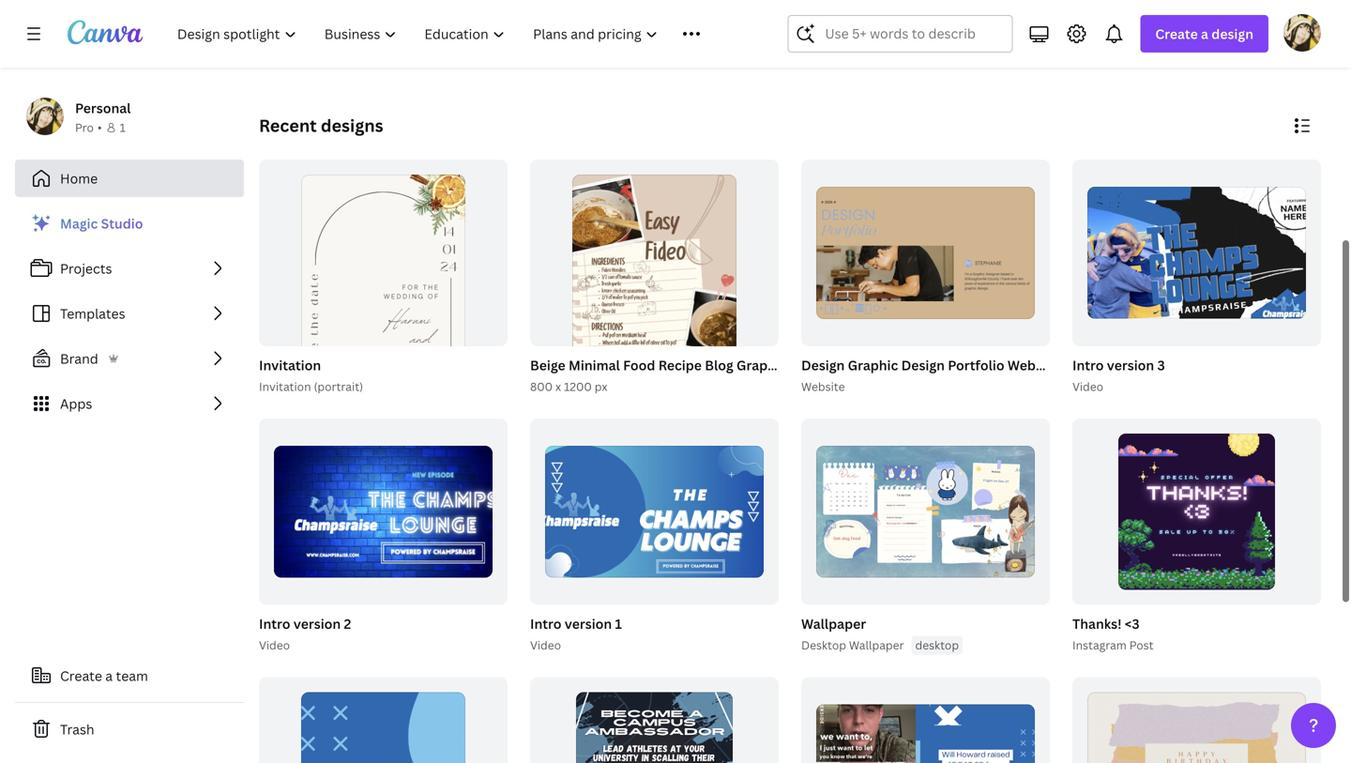 Task type: vqa. For each thing, say whether or not it's contained in the screenshot.


Task type: locate. For each thing, give the bounding box(es) containing it.
video down blue
[[1073, 378, 1104, 394]]

800 down blog graphic
[[867, 61, 890, 76]]

video inside "intro version 2 video"
[[259, 637, 290, 653]]

card (landscape) 7 × 5 in
[[1070, 36, 1182, 76]]

a for team
[[105, 667, 113, 685]]

wallpaper up desktop at bottom
[[802, 615, 866, 633]]

a
[[1201, 25, 1209, 43], [105, 667, 113, 685]]

0 vertical spatial 800
[[867, 61, 890, 76]]

invitation (portrait) 5 × 7 in
[[665, 36, 788, 76]]

0 horizontal spatial blog
[[705, 356, 734, 374]]

in inside the invitation (portrait) 5 × 7 in
[[690, 61, 700, 76]]

1 horizontal spatial 2
[[1303, 324, 1308, 338]]

0 horizontal spatial 800
[[530, 378, 553, 394]]

auto size button
[[259, 59, 327, 78]]

× inside phone wallp 1080 × 1920 px
[[1304, 61, 1309, 76]]

version inside intro version 3 video
[[1107, 356, 1155, 374]]

beige
[[530, 356, 566, 374]]

1 horizontal spatial in
[[1063, 356, 1075, 374]]

(portrait)
[[314, 378, 363, 394]]

1 vertical spatial invitation
[[259, 356, 321, 374]]

1 horizontal spatial 1200
[[901, 61, 929, 76]]

in
[[690, 61, 700, 76], [1096, 61, 1106, 76], [1063, 356, 1075, 374]]

invitation down invitation button
[[259, 378, 311, 394]]

phone wallpaper group
[[1273, 0, 1352, 78]]

0 horizontal spatial video
[[259, 637, 290, 653]]

unlimited
[[462, 61, 515, 76]]

7 for 1
[[1032, 324, 1037, 338]]

group up blog graphic
[[867, 0, 1047, 27]]

× inside the invitation (portrait) 5 × 7 in
[[674, 61, 679, 76]]

blog inside group
[[867, 36, 896, 54]]

0 horizontal spatial website
[[802, 378, 845, 394]]

trash
[[60, 720, 94, 738]]

video inside intro version 3 video
[[1073, 378, 1104, 394]]

1 vertical spatial wallpaper
[[849, 637, 904, 653]]

1 horizontal spatial px
[[931, 61, 944, 76]]

px right 1920
[[1342, 61, 1352, 76]]

a left team
[[105, 667, 113, 685]]

2
[[1303, 324, 1308, 338], [344, 615, 351, 633]]

px
[[931, 61, 944, 76], [1342, 61, 1352, 76], [595, 378, 608, 394]]

1 horizontal spatial website
[[1008, 356, 1059, 374]]

px inside beige minimal food recipe blog graphic 800 x 1200 px
[[595, 378, 608, 394]]

0 vertical spatial blog
[[867, 36, 896, 54]]

of up style
[[1290, 324, 1300, 338]]

video down intro version 1 button
[[530, 637, 561, 653]]

2 inside "intro version 2 video"
[[344, 615, 351, 633]]

1 vertical spatial website
[[802, 378, 845, 394]]

recipe
[[659, 356, 702, 374]]

1 horizontal spatial video
[[530, 637, 561, 653]]

0 horizontal spatial 7
[[682, 61, 688, 76]]

1 of from the left
[[1019, 324, 1029, 338]]

1 horizontal spatial create
[[1156, 25, 1198, 43]]

× for phone wallp
[[1304, 61, 1309, 76]]

design
[[802, 356, 845, 374], [902, 356, 945, 374]]

1 vertical spatial blog
[[705, 356, 734, 374]]

1 horizontal spatial 800
[[867, 61, 890, 76]]

7 inside 'card (landscape) 7 × 5 in'
[[1070, 61, 1076, 76]]

invitation left (portrait)
[[665, 36, 727, 54]]

in for 5
[[1096, 61, 1106, 76]]

1200 right x
[[564, 378, 592, 394]]

wallpaper
[[802, 615, 866, 633], [849, 637, 904, 653]]

invitation up (portrait)
[[259, 356, 321, 374]]

blog graphic
[[867, 36, 949, 54]]

video
[[1073, 378, 1104, 394], [259, 637, 290, 653], [530, 637, 561, 653]]

invitation inside the invitation (portrait) 5 × 7 in
[[665, 36, 727, 54]]

graphic inside group
[[899, 36, 949, 54]]

2 horizontal spatial version
[[1107, 356, 1155, 374]]

website
[[1008, 356, 1059, 374], [802, 378, 845, 394]]

px down blog graphic
[[931, 61, 944, 76]]

a inside dropdown button
[[1201, 25, 1209, 43]]

800
[[867, 61, 890, 76], [530, 378, 553, 394]]

video for intro version 2
[[259, 637, 290, 653]]

0 vertical spatial 1200
[[901, 61, 929, 76]]

list
[[15, 205, 244, 422]]

2 5 from the left
[[1086, 61, 1093, 76]]

0 vertical spatial invitation
[[665, 36, 727, 54]]

0 horizontal spatial intro
[[259, 615, 290, 633]]

0 vertical spatial 2
[[1303, 324, 1308, 338]]

1
[[120, 120, 126, 135], [1011, 324, 1017, 338], [1282, 324, 1287, 338], [615, 615, 622, 633]]

×
[[674, 61, 679, 76], [893, 61, 898, 76], [1078, 61, 1084, 76], [1304, 61, 1309, 76]]

brand link
[[15, 340, 244, 377]]

1 for 1 of 2
[[1282, 324, 1287, 338]]

top level navigation element
[[165, 15, 743, 53], [165, 15, 743, 53]]

0 horizontal spatial design
[[802, 356, 845, 374]]

800 inside beige minimal food recipe blog graphic 800 x 1200 px
[[530, 378, 553, 394]]

2 group from the left
[[867, 0, 1047, 27]]

instagram
[[1073, 637, 1127, 653]]

1 vertical spatial 2
[[344, 615, 351, 633]]

design
[[1212, 25, 1254, 43]]

create inside dropdown button
[[1156, 25, 1198, 43]]

800 left x
[[530, 378, 553, 394]]

intro
[[1073, 356, 1104, 374], [259, 615, 290, 633], [530, 615, 562, 633]]

intro version 3 video
[[1073, 356, 1165, 394]]

2 horizontal spatial in
[[1096, 61, 1106, 76]]

× for card (landscape)
[[1078, 61, 1084, 76]]

1 for 1 of 7
[[1011, 324, 1017, 338]]

px down minimal
[[595, 378, 608, 394]]

blog
[[867, 36, 896, 54], [705, 356, 734, 374]]

4 × from the left
[[1304, 61, 1309, 76]]

a left design
[[1201, 25, 1209, 43]]

px inside 800 × 1200 px button
[[931, 61, 944, 76]]

version for 2
[[294, 615, 341, 633]]

create
[[1156, 25, 1198, 43], [60, 667, 102, 685]]

video for intro version 1
[[530, 637, 561, 653]]

auto
[[259, 61, 285, 76]]

intro version 2 button
[[259, 612, 351, 636]]

team
[[116, 667, 148, 685]]

0 horizontal spatial group
[[259, 0, 439, 27]]

group
[[259, 0, 439, 27], [867, 0, 1047, 27]]

1 × from the left
[[674, 61, 679, 76]]

wallpaper down wallpaper button
[[849, 637, 904, 653]]

desktop wallpaper
[[802, 637, 904, 653]]

0 horizontal spatial create
[[60, 667, 102, 685]]

0 horizontal spatial 5
[[665, 61, 671, 76]]

0 horizontal spatial of
[[1019, 324, 1029, 338]]

2 horizontal spatial 7
[[1070, 61, 1076, 76]]

group up size
[[259, 0, 439, 27]]

minimal
[[569, 356, 620, 374]]

beige minimal food recipe blog graphic button
[[530, 354, 790, 377]]

post
[[1130, 637, 1154, 653]]

2 horizontal spatial intro
[[1073, 356, 1104, 374]]

version
[[1107, 356, 1155, 374], [294, 615, 341, 633], [565, 615, 612, 633]]

x
[[556, 378, 561, 394]]

0 horizontal spatial 2
[[344, 615, 351, 633]]

of
[[1019, 324, 1029, 338], [1290, 324, 1300, 338]]

recent designs
[[259, 114, 383, 137]]

Search search field
[[825, 16, 976, 52]]

blog inside beige minimal food recipe blog graphic 800 x 1200 px
[[705, 356, 734, 374]]

2 design from the left
[[902, 356, 945, 374]]

0 vertical spatial create
[[1156, 25, 1198, 43]]

1 horizontal spatial design
[[902, 356, 945, 374]]

in for website
[[1063, 356, 1075, 374]]

in inside 'card (landscape) 7 × 5 in'
[[1096, 61, 1106, 76]]

2 vertical spatial invitation
[[259, 378, 311, 394]]

invitation for invitation
[[259, 356, 321, 374]]

1200 down blog graphic
[[901, 61, 929, 76]]

2 horizontal spatial video
[[1073, 378, 1104, 394]]

0 vertical spatial a
[[1201, 25, 1209, 43]]

1 horizontal spatial a
[[1201, 25, 1209, 43]]

intro for intro version 1
[[530, 615, 562, 633]]

1 horizontal spatial blog
[[867, 36, 896, 54]]

graphic for design graphic design portfolio website in blue  warm neutral experimental style website
[[848, 356, 898, 374]]

of up design graphic design portfolio website in blue  warm neutral experimental style button
[[1019, 324, 1029, 338]]

1 horizontal spatial 5
[[1086, 61, 1093, 76]]

1 horizontal spatial 7
[[1032, 324, 1037, 338]]

× inside 'card (landscape) 7 × 5 in'
[[1078, 61, 1084, 76]]

0 horizontal spatial in
[[690, 61, 700, 76]]

blog graphic group
[[867, 0, 1047, 78]]

design graphic design portfolio website in blue  warm neutral experimental style website
[[802, 356, 1325, 394]]

1 horizontal spatial version
[[565, 615, 612, 633]]

1 horizontal spatial group
[[867, 0, 1047, 27]]

graphic inside design graphic design portfolio website in blue  warm neutral experimental style website
[[848, 356, 898, 374]]

0 horizontal spatial a
[[105, 667, 113, 685]]

home
[[60, 169, 98, 187]]

a for design
[[1201, 25, 1209, 43]]

version inside "intro version 2 video"
[[294, 615, 341, 633]]

2 × from the left
[[893, 61, 898, 76]]

0 horizontal spatial px
[[595, 378, 608, 394]]

2 of from the left
[[1290, 324, 1300, 338]]

blog up 800 × 1200 px
[[867, 36, 896, 54]]

1 5 from the left
[[665, 61, 671, 76]]

0 horizontal spatial 1200
[[564, 378, 592, 394]]

1 vertical spatial 800
[[530, 378, 553, 394]]

1 inside the intro version 1 video
[[615, 615, 622, 633]]

1 vertical spatial 1200
[[564, 378, 592, 394]]

blog right recipe
[[705, 356, 734, 374]]

invitation invitation (portrait)
[[259, 356, 363, 394]]

3 × from the left
[[1078, 61, 1084, 76]]

blue
[[1078, 356, 1107, 374]]

desktop button
[[912, 636, 963, 655]]

magic
[[60, 214, 98, 232]]

1 vertical spatial a
[[105, 667, 113, 685]]

intro version 1 button
[[530, 612, 622, 636]]

1 horizontal spatial intro
[[530, 615, 562, 633]]

intro inside intro version 3 video
[[1073, 356, 1104, 374]]

size
[[288, 61, 308, 76]]

None search field
[[788, 15, 1013, 53]]

800 inside button
[[867, 61, 890, 76]]

1 design from the left
[[802, 356, 845, 374]]

0 horizontal spatial version
[[294, 615, 341, 633]]

graphic inside beige minimal food recipe blog graphic 800 x 1200 px
[[737, 356, 787, 374]]

video inside the intro version 1 video
[[530, 637, 561, 653]]

1 group from the left
[[259, 0, 439, 27]]

studio
[[101, 214, 143, 232]]

intro inside "intro version 2 video"
[[259, 615, 290, 633]]

video down intro version 2 button in the bottom left of the page
[[259, 637, 290, 653]]

1 vertical spatial create
[[60, 667, 102, 685]]

create inside button
[[60, 667, 102, 685]]

2 horizontal spatial px
[[1342, 61, 1352, 76]]

version inside the intro version 1 video
[[565, 615, 612, 633]]

1200
[[901, 61, 929, 76], [564, 378, 592, 394]]

(landscape)
[[1104, 36, 1182, 54]]

neutral
[[1153, 356, 1201, 374]]

brand
[[60, 350, 98, 367]]

1 of 7
[[1011, 324, 1037, 338]]

in inside design graphic design portfolio website in blue  warm neutral experimental style website
[[1063, 356, 1075, 374]]

intro inside the intro version 1 video
[[530, 615, 562, 633]]

a inside button
[[105, 667, 113, 685]]

home link
[[15, 160, 244, 197]]

graphic
[[899, 36, 949, 54], [737, 356, 787, 374], [848, 356, 898, 374]]

design graphic design portfolio website in blue  warm neutral experimental style button
[[802, 354, 1325, 377]]

× for invitation (portrait)
[[674, 61, 679, 76]]

whiteboard group
[[462, 0, 642, 78]]

version for 3
[[1107, 356, 1155, 374]]

1 horizontal spatial of
[[1290, 324, 1300, 338]]



Task type: describe. For each thing, give the bounding box(es) containing it.
pro •
[[75, 120, 102, 135]]

create for create a design
[[1156, 25, 1198, 43]]

invitation (portrait) group
[[665, 0, 845, 78]]

video for intro version 3
[[1073, 378, 1104, 394]]

800 × 1200 px button
[[867, 59, 963, 78]]

intro version 3 button
[[1073, 354, 1165, 377]]

whiteboard
[[462, 36, 537, 54]]

invitation button
[[259, 354, 321, 377]]

recent
[[259, 114, 317, 137]]

1 for 1
[[120, 120, 126, 135]]

magic studio
[[60, 214, 143, 232]]

doc
[[259, 36, 285, 54]]

1080 × 1920 px button
[[1273, 59, 1352, 78]]

style
[[1293, 356, 1325, 374]]

apps
[[60, 395, 92, 412]]

5 inside the invitation (portrait) 5 × 7 in
[[665, 61, 671, 76]]

phone
[[1273, 36, 1314, 54]]

800 × 1200 px
[[867, 61, 944, 76]]

card
[[1070, 36, 1100, 54]]

auto size
[[259, 61, 308, 76]]

intro for intro version 3
[[1073, 356, 1104, 374]]

5 inside 'card (landscape) 7 × 5 in'
[[1086, 61, 1093, 76]]

desktop
[[916, 637, 959, 653]]

× inside 800 × 1200 px button
[[893, 61, 898, 76]]

wallpaper button
[[802, 612, 866, 636]]

7 inside the invitation (portrait) 5 × 7 in
[[682, 61, 688, 76]]

1920
[[1312, 61, 1339, 76]]

7 for card
[[1070, 61, 1076, 76]]

stephanie aranda image
[[1284, 14, 1322, 51]]

2 for of
[[1303, 324, 1308, 338]]

whiteboard unlimited
[[462, 36, 537, 76]]

food
[[623, 356, 655, 374]]

templates
[[60, 305, 125, 322]]

card (landscape) group
[[1070, 0, 1250, 78]]

group for blog graphic
[[867, 0, 1047, 27]]

desktop
[[802, 637, 847, 653]]

templates link
[[15, 295, 244, 332]]

thanks! <3 instagram post
[[1073, 615, 1154, 653]]

experimental
[[1204, 356, 1290, 374]]

create a design button
[[1141, 15, 1269, 53]]

doc group
[[259, 0, 439, 78]]

graphic for blog graphic
[[899, 36, 949, 54]]

in for 7
[[690, 61, 700, 76]]

2 for version
[[344, 615, 351, 633]]

create a team
[[60, 667, 148, 685]]

list containing magic studio
[[15, 205, 244, 422]]

of for 3
[[1290, 324, 1300, 338]]

warm
[[1113, 356, 1150, 374]]

0 vertical spatial website
[[1008, 356, 1059, 374]]

trash link
[[15, 710, 244, 748]]

projects link
[[15, 250, 244, 287]]

create for create a team
[[60, 667, 102, 685]]

apps link
[[15, 385, 244, 422]]

invitation for (portrait)
[[665, 36, 727, 54]]

intro version 2 video
[[259, 615, 351, 653]]

create a design
[[1156, 25, 1254, 43]]

create a team button
[[15, 657, 244, 695]]

intro version 1 video
[[530, 615, 622, 653]]

portfolio
[[948, 356, 1005, 374]]

1200 inside beige minimal food recipe blog graphic 800 x 1200 px
[[564, 378, 592, 394]]

version for 1
[[565, 615, 612, 633]]

group for doc
[[259, 0, 439, 27]]

designs
[[321, 114, 383, 137]]

thanks!
[[1073, 615, 1122, 633]]

personal
[[75, 99, 131, 117]]

px inside phone wallp 1080 × 1920 px
[[1342, 61, 1352, 76]]

wallp
[[1317, 36, 1352, 54]]

1200 inside button
[[901, 61, 929, 76]]

3
[[1158, 356, 1165, 374]]

pro
[[75, 120, 94, 135]]

1080
[[1273, 61, 1301, 76]]

phone wallp 1080 × 1920 px
[[1273, 36, 1352, 76]]

1 of 2
[[1282, 324, 1308, 338]]

thanks! <3 button
[[1073, 612, 1140, 636]]

intro for intro version 2
[[259, 615, 290, 633]]

beige minimal food recipe blog graphic 800 x 1200 px
[[530, 356, 790, 394]]

projects
[[60, 260, 112, 277]]

(portrait)
[[730, 36, 788, 54]]

of for design
[[1019, 324, 1029, 338]]

0 vertical spatial wallpaper
[[802, 615, 866, 633]]

magic studio link
[[15, 205, 244, 242]]

•
[[98, 120, 102, 135]]

<3
[[1125, 615, 1140, 633]]



